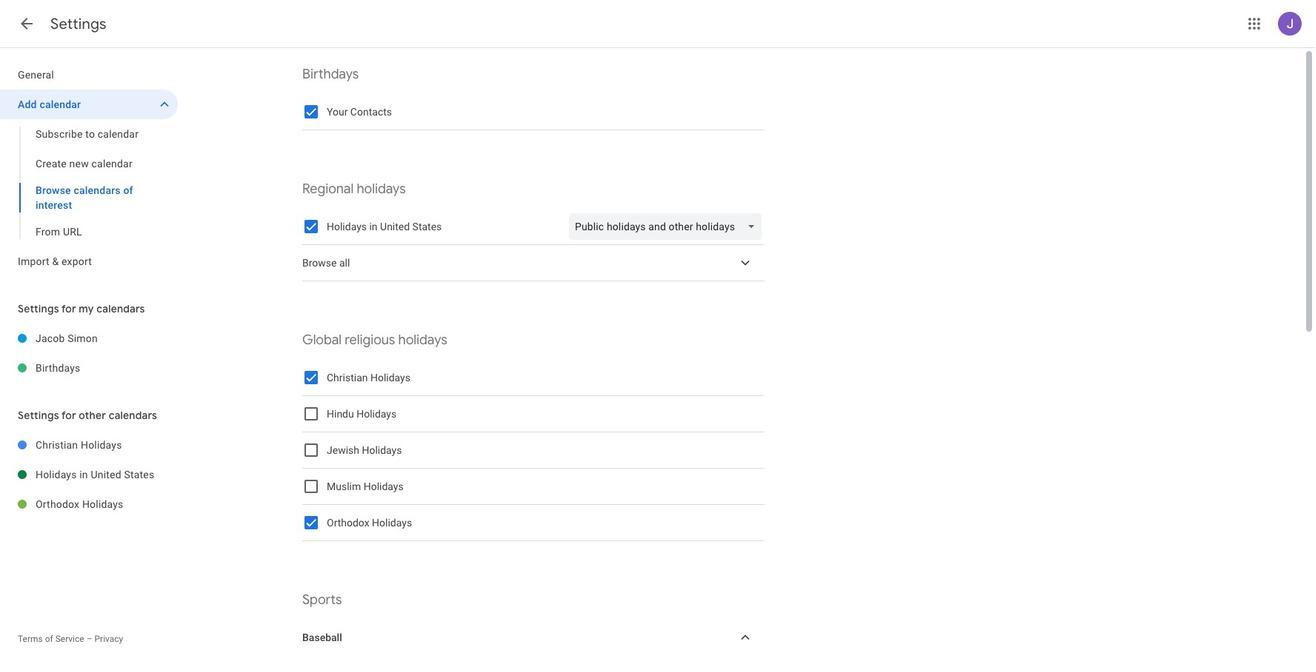 Task type: vqa. For each thing, say whether or not it's contained in the screenshot.
Calendar element
no



Task type: locate. For each thing, give the bounding box(es) containing it.
1 vertical spatial of
[[45, 634, 53, 645]]

0 vertical spatial calendars
[[74, 184, 121, 196]]

0 horizontal spatial states
[[124, 469, 154, 481]]

browse inside browse calendars of interest
[[36, 184, 71, 196]]

0 vertical spatial for
[[61, 302, 76, 316]]

settings for settings
[[50, 15, 107, 33]]

my
[[79, 302, 94, 316]]

1 vertical spatial browse
[[302, 257, 337, 269]]

settings
[[50, 15, 107, 33], [18, 302, 59, 316], [18, 409, 59, 422]]

holidays in united states down christian holidays tree item
[[36, 469, 154, 481]]

terms of service link
[[18, 634, 84, 645]]

christian down the settings for other calendars
[[36, 439, 78, 451]]

0 vertical spatial of
[[123, 184, 133, 196]]

1 horizontal spatial in
[[369, 221, 378, 233]]

browse all
[[302, 257, 350, 269]]

of
[[123, 184, 133, 196], [45, 634, 53, 645]]

baseball
[[302, 632, 342, 644]]

0 horizontal spatial in
[[79, 469, 88, 481]]

calendar up "subscribe"
[[40, 99, 81, 110]]

1 vertical spatial in
[[79, 469, 88, 481]]

holidays
[[357, 181, 406, 198], [398, 332, 447, 349]]

your
[[327, 106, 348, 118]]

2 vertical spatial settings
[[18, 409, 59, 422]]

0 horizontal spatial christian holidays
[[36, 439, 122, 451]]

birthdays down jacob
[[36, 362, 80, 374]]

1 vertical spatial christian
[[36, 439, 78, 451]]

other
[[79, 409, 106, 422]]

1 vertical spatial christian holidays
[[36, 439, 122, 451]]

0 horizontal spatial holidays in united states
[[36, 469, 154, 481]]

group containing subscribe to calendar
[[0, 119, 178, 247]]

0 vertical spatial christian holidays
[[327, 372, 410, 384]]

holidays up all
[[327, 221, 367, 233]]

muslim holidays
[[327, 481, 404, 493]]

calendars right my
[[97, 302, 145, 316]]

united up orthodox holidays link
[[91, 469, 121, 481]]

0 horizontal spatial christian
[[36, 439, 78, 451]]

0 horizontal spatial birthdays
[[36, 362, 80, 374]]

calendars up christian holidays link
[[109, 409, 157, 422]]

0 vertical spatial holidays in united states
[[327, 221, 442, 233]]

1 horizontal spatial orthodox
[[327, 517, 369, 529]]

orthodox holidays link
[[36, 490, 178, 519]]

settings right go back image
[[50, 15, 107, 33]]

add calendar tree item
[[0, 90, 178, 119]]

1 horizontal spatial states
[[412, 221, 442, 233]]

tree
[[0, 60, 178, 276]]

settings for settings for other calendars
[[18, 409, 59, 422]]

1 horizontal spatial christian holidays
[[327, 372, 410, 384]]

birthdays link
[[36, 353, 178, 383]]

1 for from the top
[[61, 302, 76, 316]]

in inside tree item
[[79, 469, 88, 481]]

1 vertical spatial orthodox
[[327, 517, 369, 529]]

settings up jacob
[[18, 302, 59, 316]]

in down regional holidays
[[369, 221, 378, 233]]

christian holidays down the settings for other calendars
[[36, 439, 122, 451]]

global
[[302, 332, 342, 349]]

2 for from the top
[[61, 409, 76, 422]]

1 vertical spatial settings
[[18, 302, 59, 316]]

holidays
[[327, 221, 367, 233], [370, 372, 410, 384], [357, 408, 397, 420], [81, 439, 122, 451], [362, 445, 402, 456], [36, 469, 77, 481], [364, 481, 404, 493], [82, 499, 123, 510], [372, 517, 412, 529]]

holidays right regional
[[357, 181, 406, 198]]

holidays right hindu
[[357, 408, 397, 420]]

2 vertical spatial calendars
[[109, 409, 157, 422]]

general
[[18, 69, 54, 81]]

united
[[380, 221, 410, 233], [91, 469, 121, 481]]

calendar
[[40, 99, 81, 110], [98, 128, 139, 140], [92, 158, 133, 170]]

of down create new calendar
[[123, 184, 133, 196]]

orthodox
[[36, 499, 79, 510], [327, 517, 369, 529]]

browse inside tree item
[[302, 257, 337, 269]]

holidays in united states
[[327, 221, 442, 233], [36, 469, 154, 481]]

1 vertical spatial birthdays
[[36, 362, 80, 374]]

subscribe
[[36, 128, 83, 140]]

settings left other
[[18, 409, 59, 422]]

0 vertical spatial birthdays
[[302, 66, 359, 83]]

0 horizontal spatial orthodox
[[36, 499, 79, 510]]

–
[[86, 634, 92, 645]]

calendar inside tree item
[[40, 99, 81, 110]]

1 horizontal spatial birthdays
[[302, 66, 359, 83]]

create
[[36, 158, 67, 170]]

global religious holidays
[[302, 332, 447, 349]]

0 horizontal spatial united
[[91, 469, 121, 481]]

2 vertical spatial calendar
[[92, 158, 133, 170]]

0 vertical spatial settings
[[50, 15, 107, 33]]

orthodox down muslim
[[327, 517, 369, 529]]

christian holidays
[[327, 372, 410, 384], [36, 439, 122, 451]]

group
[[0, 119, 178, 247]]

for left other
[[61, 409, 76, 422]]

birthdays tree item
[[0, 353, 178, 383]]

browse calendars of interest
[[36, 184, 133, 211]]

0 vertical spatial christian
[[327, 372, 368, 384]]

states inside holidays in united states link
[[124, 469, 154, 481]]

birthdays
[[302, 66, 359, 83], [36, 362, 80, 374]]

1 horizontal spatial of
[[123, 184, 133, 196]]

your contacts
[[327, 106, 392, 118]]

of right terms
[[45, 634, 53, 645]]

for
[[61, 302, 76, 316], [61, 409, 76, 422]]

browse up interest on the left top
[[36, 184, 71, 196]]

0 vertical spatial orthodox holidays
[[36, 499, 123, 510]]

orthodox holidays
[[36, 499, 123, 510], [327, 517, 412, 529]]

christian
[[327, 372, 368, 384], [36, 439, 78, 451]]

1 vertical spatial calendars
[[97, 302, 145, 316]]

in
[[369, 221, 378, 233], [79, 469, 88, 481]]

orthodox down holidays in united states tree item
[[36, 499, 79, 510]]

1 vertical spatial holidays in united states
[[36, 469, 154, 481]]

0 vertical spatial browse
[[36, 184, 71, 196]]

0 vertical spatial united
[[380, 221, 410, 233]]

None field
[[569, 213, 768, 240]]

1 vertical spatial states
[[124, 469, 154, 481]]

new
[[69, 158, 89, 170]]

holidays right muslim
[[364, 481, 404, 493]]

interest
[[36, 199, 72, 211]]

browse for browse all
[[302, 257, 337, 269]]

0 vertical spatial calendar
[[40, 99, 81, 110]]

settings for my calendars
[[18, 302, 145, 316]]

orthodox holidays down holidays in united states tree item
[[36, 499, 123, 510]]

states
[[412, 221, 442, 233], [124, 469, 154, 481]]

holidays in united states down regional holidays
[[327, 221, 442, 233]]

orthodox holidays down muslim holidays on the left bottom of the page
[[327, 517, 412, 529]]

1 horizontal spatial orthodox holidays
[[327, 517, 412, 529]]

birthdays up your
[[302, 66, 359, 83]]

calendar for create new calendar
[[92, 158, 133, 170]]

0 horizontal spatial browse
[[36, 184, 71, 196]]

1 vertical spatial calendar
[[98, 128, 139, 140]]

christian holidays up hindu holidays
[[327, 372, 410, 384]]

christian up hindu
[[327, 372, 368, 384]]

united down regional holidays
[[380, 221, 410, 233]]

calendar right to
[[98, 128, 139, 140]]

holidays right religious
[[398, 332, 447, 349]]

1 vertical spatial united
[[91, 469, 121, 481]]

1 vertical spatial for
[[61, 409, 76, 422]]

1 vertical spatial orthodox holidays
[[327, 517, 412, 529]]

create new calendar
[[36, 158, 133, 170]]

0 vertical spatial orthodox
[[36, 499, 79, 510]]

holidays in united states tree item
[[0, 460, 178, 490]]

0 horizontal spatial orthodox holidays
[[36, 499, 123, 510]]

browse
[[36, 184, 71, 196], [302, 257, 337, 269]]

in down christian holidays tree item
[[79, 469, 88, 481]]

for left my
[[61, 302, 76, 316]]

1 horizontal spatial browse
[[302, 257, 337, 269]]

calendar right new
[[92, 158, 133, 170]]

to
[[85, 128, 95, 140]]

calendars
[[74, 184, 121, 196], [97, 302, 145, 316], [109, 409, 157, 422]]

browse left all
[[302, 257, 337, 269]]

add
[[18, 99, 37, 110]]

calendars down create new calendar
[[74, 184, 121, 196]]

holidays in united states inside holidays in united states link
[[36, 469, 154, 481]]

jacob simon tree item
[[0, 324, 178, 353]]

regional
[[302, 181, 354, 198]]



Task type: describe. For each thing, give the bounding box(es) containing it.
orthodox holidays inside tree item
[[36, 499, 123, 510]]

1 horizontal spatial christian
[[327, 372, 368, 384]]

&
[[52, 256, 59, 267]]

contacts
[[350, 106, 392, 118]]

tree containing general
[[0, 60, 178, 276]]

settings for other calendars
[[18, 409, 157, 422]]

1 vertical spatial holidays
[[398, 332, 447, 349]]

export
[[61, 256, 92, 267]]

0 vertical spatial in
[[369, 221, 378, 233]]

go back image
[[18, 15, 36, 33]]

of inside browse calendars of interest
[[123, 184, 133, 196]]

hindu
[[327, 408, 354, 420]]

add calendar
[[18, 99, 81, 110]]

jacob simon
[[36, 333, 98, 345]]

from url
[[36, 226, 82, 238]]

calendars inside browse calendars of interest
[[74, 184, 121, 196]]

calendars for my
[[97, 302, 145, 316]]

hindu holidays
[[327, 408, 397, 420]]

0 vertical spatial states
[[412, 221, 442, 233]]

simon
[[68, 333, 98, 345]]

christian holidays tree item
[[0, 430, 178, 460]]

jacob
[[36, 333, 65, 345]]

import
[[18, 256, 49, 267]]

0 horizontal spatial of
[[45, 634, 53, 645]]

holidays down muslim holidays on the left bottom of the page
[[372, 517, 412, 529]]

birthdays inside tree item
[[36, 362, 80, 374]]

import & export
[[18, 256, 92, 267]]

christian inside tree item
[[36, 439, 78, 451]]

christian holidays link
[[36, 430, 178, 460]]

jewish holidays
[[327, 445, 402, 456]]

united inside tree item
[[91, 469, 121, 481]]

browse all tree item
[[302, 245, 765, 282]]

1 horizontal spatial holidays in united states
[[327, 221, 442, 233]]

settings for settings for my calendars
[[18, 302, 59, 316]]

muslim
[[327, 481, 361, 493]]

jewish
[[327, 445, 359, 456]]

orthodox holidays tree item
[[0, 490, 178, 519]]

regional holidays
[[302, 181, 406, 198]]

for for my
[[61, 302, 76, 316]]

sports
[[302, 592, 342, 609]]

christian holidays inside christian holidays link
[[36, 439, 122, 451]]

url
[[63, 226, 82, 238]]

settings heading
[[50, 15, 107, 33]]

holidays down holidays in united states link in the left bottom of the page
[[82, 499, 123, 510]]

0 vertical spatial holidays
[[357, 181, 406, 198]]

privacy
[[94, 634, 123, 645]]

all
[[339, 257, 350, 269]]

settings for other calendars tree
[[0, 430, 178, 519]]

service
[[55, 634, 84, 645]]

holidays up holidays in united states link in the left bottom of the page
[[81, 439, 122, 451]]

holidays in united states link
[[36, 460, 178, 490]]

terms
[[18, 634, 43, 645]]

terms of service – privacy
[[18, 634, 123, 645]]

baseball tree item
[[302, 620, 765, 651]]

holidays down global religious holidays
[[370, 372, 410, 384]]

privacy link
[[94, 634, 123, 645]]

for for other
[[61, 409, 76, 422]]

holidays right 'jewish'
[[362, 445, 402, 456]]

calendars for other
[[109, 409, 157, 422]]

browse for browse calendars of interest
[[36, 184, 71, 196]]

religious
[[345, 332, 395, 349]]

holidays up orthodox holidays tree item
[[36, 469, 77, 481]]

calendar for subscribe to calendar
[[98, 128, 139, 140]]

from
[[36, 226, 60, 238]]

settings for my calendars tree
[[0, 324, 178, 383]]

1 horizontal spatial united
[[380, 221, 410, 233]]

subscribe to calendar
[[36, 128, 139, 140]]

orthodox inside tree item
[[36, 499, 79, 510]]



